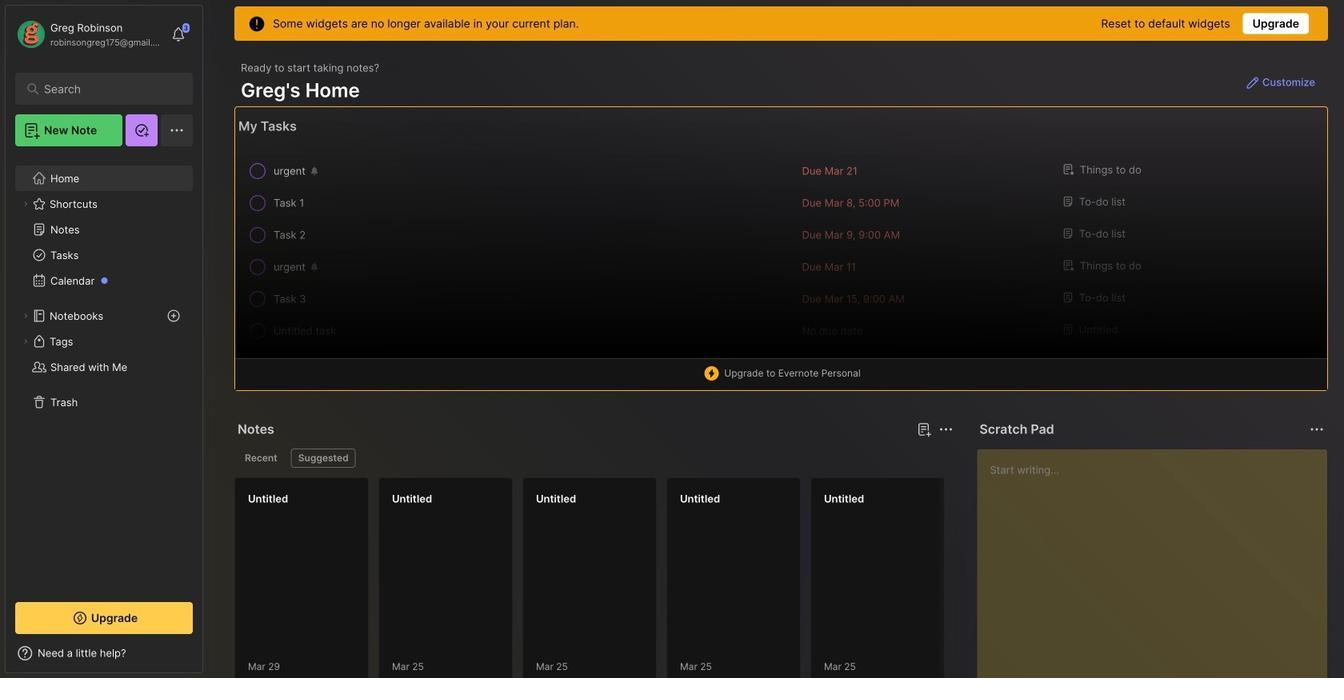 Task type: locate. For each thing, give the bounding box(es) containing it.
click to collapse image
[[202, 649, 214, 668]]

None search field
[[44, 79, 172, 98]]

tab
[[238, 449, 285, 468], [291, 449, 356, 468]]

none search field inside main element
[[44, 79, 172, 98]]

tab list
[[238, 449, 951, 468]]

Account field
[[15, 18, 163, 50]]

0 horizontal spatial tab
[[238, 449, 285, 468]]

tree
[[6, 156, 202, 588]]

main element
[[0, 0, 208, 678]]

expand tags image
[[21, 337, 30, 346]]

More actions field
[[935, 418, 957, 441], [1306, 418, 1328, 441]]

2 tab from the left
[[291, 449, 356, 468]]

1 horizontal spatial tab
[[291, 449, 356, 468]]

0 horizontal spatial more actions field
[[935, 418, 957, 441]]

expand notebooks image
[[21, 311, 30, 321]]

1 horizontal spatial more actions field
[[1306, 418, 1328, 441]]

WHAT'S NEW field
[[6, 641, 202, 666]]

row group
[[235, 155, 1327, 347], [234, 478, 1344, 678]]

1 more actions field from the left
[[935, 418, 957, 441]]



Task type: describe. For each thing, give the bounding box(es) containing it.
more actions image
[[936, 420, 956, 439]]

Start writing… text field
[[990, 450, 1327, 672]]

tree inside main element
[[6, 156, 202, 588]]

0 vertical spatial row group
[[235, 155, 1327, 347]]

more actions image
[[1307, 420, 1327, 439]]

1 tab from the left
[[238, 449, 285, 468]]

Search text field
[[44, 82, 172, 97]]

1 vertical spatial row group
[[234, 478, 1344, 678]]

2 more actions field from the left
[[1306, 418, 1328, 441]]



Task type: vqa. For each thing, say whether or not it's contained in the screenshot.
More actions icon
yes



